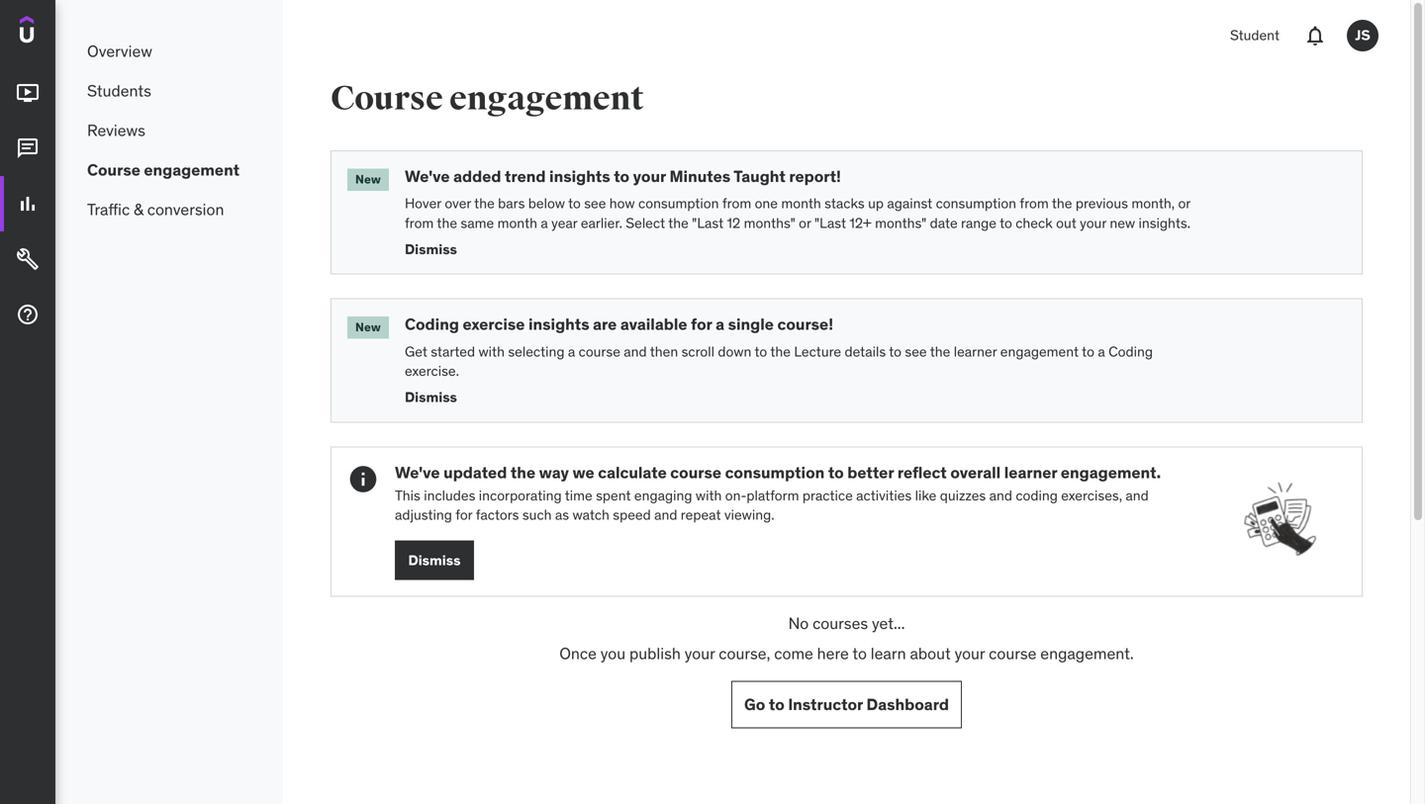 Task type: vqa. For each thing, say whether or not it's contained in the screenshot.
Coding exercise insights are available for a single course! Get started with selecting a course and then scroll down to the Lecture details to see the learner engagement to a Coding exercise. Dismiss
yes



Task type: locate. For each thing, give the bounding box(es) containing it.
bars
[[498, 195, 525, 213]]

course inside no courses yet... once you publish your course, come here to learn about your course engagement.
[[989, 644, 1037, 665]]

1 new from the top
[[355, 172, 381, 187]]

trend
[[505, 166, 546, 187]]

1 horizontal spatial course
[[671, 463, 722, 483]]

0 horizontal spatial course
[[579, 343, 621, 361]]

1 vertical spatial we've
[[395, 463, 440, 483]]

insights up 'below'
[[550, 166, 611, 187]]

the inside we've updated the way we calculate course consumption to better reflect overall learner engagement. this includes incorporating time spent engaging with on-platform practice activities like quizzes and coding exercises, and adjusting for factors such as watch speed and repeat viewing.
[[511, 463, 536, 483]]

0 vertical spatial dismiss
[[405, 240, 457, 258]]

1 vertical spatial medium image
[[16, 303, 40, 327]]

course right about
[[989, 644, 1037, 665]]

for up scroll
[[691, 315, 712, 335]]

we've up hover
[[405, 166, 450, 187]]

exercise
[[463, 315, 525, 335]]

course engagement
[[331, 78, 644, 119], [87, 160, 240, 180]]

to
[[614, 166, 630, 187], [568, 195, 581, 213], [1000, 214, 1013, 232], [755, 343, 768, 361], [889, 343, 902, 361], [1082, 343, 1095, 361], [829, 463, 844, 483], [853, 644, 867, 665], [769, 695, 785, 715]]

1 horizontal spatial months"
[[875, 214, 927, 232]]

year
[[552, 214, 578, 232]]

month down report! at the right of page
[[782, 195, 822, 213]]

0 horizontal spatial month
[[498, 214, 538, 232]]

0 vertical spatial medium image
[[16, 248, 40, 271]]

come
[[775, 644, 814, 665]]

see right details
[[905, 343, 927, 361]]

consumption down minutes in the top of the page
[[639, 195, 719, 213]]

the right details
[[930, 343, 951, 361]]

get
[[405, 343, 428, 361]]

1 vertical spatial dismiss
[[405, 389, 457, 407]]

0 vertical spatial course engagement
[[331, 78, 644, 119]]

course down 'are'
[[579, 343, 621, 361]]

activities
[[857, 487, 912, 505]]

1 vertical spatial insights
[[529, 315, 590, 335]]

2 months" from the left
[[875, 214, 927, 232]]

1 horizontal spatial learner
[[1005, 463, 1058, 483]]

we've for updated
[[395, 463, 440, 483]]

with up repeat
[[696, 487, 722, 505]]

speed
[[613, 507, 651, 524]]

dismiss down adjusting
[[408, 552, 461, 570]]

0 vertical spatial medium image
[[16, 81, 40, 105]]

from down hover
[[405, 214, 434, 232]]

details
[[845, 343, 886, 361]]

are
[[593, 315, 617, 335]]

insights inside coding exercise insights are available for a single course! get started with selecting a course and then scroll down to the lecture details to see the learner engagement to a coding exercise. dismiss
[[529, 315, 590, 335]]

single
[[728, 315, 774, 335]]

1 horizontal spatial "last
[[815, 214, 847, 232]]

dismiss button for report!
[[405, 233, 1347, 258]]

0 vertical spatial new
[[355, 172, 381, 187]]

we've inside we've updated the way we calculate course consumption to better reflect overall learner engagement. this includes incorporating time spent engaging with on-platform practice activities like quizzes and coding exercises, and adjusting for factors such as watch speed and repeat viewing.
[[395, 463, 440, 483]]

your
[[633, 166, 666, 187], [1080, 214, 1107, 232], [685, 644, 715, 665], [955, 644, 985, 665]]

dismiss button down details
[[405, 381, 1347, 407]]

see
[[584, 195, 606, 213], [905, 343, 927, 361]]

course engagement link
[[55, 150, 283, 190]]

dismiss
[[405, 240, 457, 258], [405, 389, 457, 407], [408, 552, 461, 570]]

conversion
[[147, 199, 224, 220]]

1 horizontal spatial for
[[691, 315, 712, 335]]

1 vertical spatial with
[[696, 487, 722, 505]]

consumption up range
[[936, 195, 1017, 213]]

insights
[[550, 166, 611, 187], [529, 315, 590, 335]]

exercises,
[[1062, 487, 1123, 505]]

month
[[782, 195, 822, 213], [498, 214, 538, 232]]

0 vertical spatial learner
[[954, 343, 997, 361]]

1 horizontal spatial course engagement
[[331, 78, 644, 119]]

from up check
[[1020, 195, 1049, 213]]

your right publish
[[685, 644, 715, 665]]

1 horizontal spatial or
[[1179, 195, 1191, 213]]

dismiss inside coding exercise insights are available for a single course! get started with selecting a course and then scroll down to the lecture details to see the learner engagement to a coding exercise. dismiss
[[405, 389, 457, 407]]

1 horizontal spatial consumption
[[725, 463, 825, 483]]

see inside coding exercise insights are available for a single course! get started with selecting a course and then scroll down to the lecture details to see the learner engagement to a coding exercise. dismiss
[[905, 343, 927, 361]]

dashboard
[[867, 695, 949, 715]]

0 horizontal spatial course engagement
[[87, 160, 240, 180]]

new
[[355, 172, 381, 187], [355, 320, 381, 335]]

2 vertical spatial course
[[989, 644, 1037, 665]]

with
[[479, 343, 505, 361], [696, 487, 722, 505]]

time
[[565, 487, 593, 505]]

we've for added
[[405, 166, 450, 187]]

we've updated the way we calculate course consumption to better reflect overall learner engagement. this includes incorporating time spent engaging with on-platform practice activities like quizzes and coding exercises, and adjusting for factors such as watch speed and repeat viewing.
[[395, 463, 1161, 524]]

course engagement down reviews link
[[87, 160, 240, 180]]

0 vertical spatial insights
[[550, 166, 611, 187]]

with inside coding exercise insights are available for a single course! get started with selecting a course and then scroll down to the lecture details to see the learner engagement to a coding exercise. dismiss
[[479, 343, 505, 361]]

0 vertical spatial engagement.
[[1061, 463, 1161, 483]]

0 vertical spatial see
[[584, 195, 606, 213]]

0 horizontal spatial or
[[799, 214, 812, 232]]

0 vertical spatial month
[[782, 195, 822, 213]]

over
[[445, 195, 471, 213]]

0 horizontal spatial learner
[[954, 343, 997, 361]]

1 horizontal spatial from
[[723, 195, 752, 213]]

course!
[[778, 315, 834, 335]]

with down exercise in the top of the page
[[479, 343, 505, 361]]

medium image
[[16, 248, 40, 271], [16, 303, 40, 327]]

2 horizontal spatial engagement
[[1001, 343, 1079, 361]]

1 vertical spatial see
[[905, 343, 927, 361]]

your up how
[[633, 166, 666, 187]]

previous
[[1076, 195, 1129, 213]]

the down the over
[[437, 214, 457, 232]]

the up incorporating
[[511, 463, 536, 483]]

medium image
[[16, 81, 40, 105], [16, 137, 40, 161], [16, 192, 40, 216]]

consumption
[[639, 195, 719, 213], [936, 195, 1017, 213], [725, 463, 825, 483]]

0 vertical spatial for
[[691, 315, 712, 335]]

check
[[1016, 214, 1053, 232]]

"last down stacks
[[815, 214, 847, 232]]

0 horizontal spatial course
[[87, 160, 140, 180]]

"last left 12
[[692, 214, 724, 232]]

engagement inside coding exercise insights are available for a single course! get started with selecting a course and then scroll down to the lecture details to see the learner engagement to a coding exercise. dismiss
[[1001, 343, 1079, 361]]

1 horizontal spatial with
[[696, 487, 722, 505]]

and left then
[[624, 343, 647, 361]]

the down "course!"
[[771, 343, 791, 361]]

0 horizontal spatial see
[[584, 195, 606, 213]]

1 vertical spatial coding
[[1109, 343, 1153, 361]]

medium image left traffic
[[16, 192, 40, 216]]

0 horizontal spatial with
[[479, 343, 505, 361]]

1 vertical spatial new
[[355, 320, 381, 335]]

insights up selecting
[[529, 315, 590, 335]]

2 vertical spatial dismiss
[[408, 552, 461, 570]]

to inside no courses yet... once you publish your course, come here to learn about your course engagement.
[[853, 644, 867, 665]]

0 horizontal spatial engagement
[[144, 160, 240, 180]]

and down "engaging"
[[655, 507, 678, 524]]

up
[[868, 195, 884, 213]]

0 horizontal spatial consumption
[[639, 195, 719, 213]]

students link
[[55, 71, 283, 111]]

months" down against
[[875, 214, 927, 232]]

0 vertical spatial we've
[[405, 166, 450, 187]]

2 new from the top
[[355, 320, 381, 335]]

or down report! at the right of page
[[799, 214, 812, 232]]

js
[[1356, 26, 1371, 44]]

on-
[[725, 487, 747, 505]]

and
[[624, 343, 647, 361], [990, 487, 1013, 505], [1126, 487, 1149, 505], [655, 507, 678, 524]]

0 vertical spatial dismiss button
[[405, 233, 1347, 258]]

dismiss inside we've added trend insights to your minutes taught report! hover over the bars below to see how consumption from one month stacks up against consumption from the previous month, or from the same month a year earlier. select the "last 12 months" or "last 12+ months" date range to check out your new insights. dismiss
[[405, 240, 457, 258]]

instructor
[[788, 695, 863, 715]]

2 horizontal spatial from
[[1020, 195, 1049, 213]]

course
[[331, 78, 443, 119], [87, 160, 140, 180]]

0 horizontal spatial from
[[405, 214, 434, 232]]

platform
[[747, 487, 800, 505]]

consumption up platform
[[725, 463, 825, 483]]

0 horizontal spatial months"
[[744, 214, 796, 232]]

lecture
[[794, 343, 842, 361]]

coding
[[405, 315, 459, 335], [1109, 343, 1153, 361]]

for inside we've updated the way we calculate course consumption to better reflect overall learner engagement. this includes incorporating time spent engaging with on-platform practice activities like quizzes and coding exercises, and adjusting for factors such as watch speed and repeat viewing.
[[456, 507, 473, 524]]

0 horizontal spatial for
[[456, 507, 473, 524]]

and right 'exercises,'
[[1126, 487, 1149, 505]]

student link
[[1219, 12, 1292, 59]]

one
[[755, 195, 778, 213]]

from
[[723, 195, 752, 213], [1020, 195, 1049, 213], [405, 214, 434, 232]]

1 horizontal spatial engagement
[[450, 78, 644, 119]]

dismiss button down 12+
[[405, 233, 1347, 258]]

0 vertical spatial course
[[579, 343, 621, 361]]

started
[[431, 343, 475, 361]]

engaging
[[635, 487, 693, 505]]

course up "engaging"
[[671, 463, 722, 483]]

course engagement up added
[[331, 78, 644, 119]]

1 horizontal spatial coding
[[1109, 343, 1153, 361]]

course inside coding exercise insights are available for a single course! get started with selecting a course and then scroll down to the lecture details to see the learner engagement to a coding exercise. dismiss
[[579, 343, 621, 361]]

dismiss button down adjusting
[[395, 541, 474, 581]]

1 months" from the left
[[744, 214, 796, 232]]

dismiss inside button
[[408, 552, 461, 570]]

or up insights.
[[1179, 195, 1191, 213]]

dismiss button for course!
[[405, 381, 1347, 407]]

we've
[[405, 166, 450, 187], [395, 463, 440, 483]]

months" down 'one'
[[744, 214, 796, 232]]

no
[[789, 614, 809, 634]]

engagement.
[[1061, 463, 1161, 483], [1041, 644, 1134, 665]]

1 vertical spatial dismiss button
[[405, 381, 1347, 407]]

overview link
[[55, 32, 283, 71]]

for down includes
[[456, 507, 473, 524]]

yet...
[[872, 614, 905, 634]]

month down bars
[[498, 214, 538, 232]]

with inside we've updated the way we calculate course consumption to better reflect overall learner engagement. this includes incorporating time spent engaging with on-platform practice activities like quizzes and coding exercises, and adjusting for factors such as watch speed and repeat viewing.
[[696, 487, 722, 505]]

to inside "link"
[[769, 695, 785, 715]]

1 vertical spatial for
[[456, 507, 473, 524]]

new for we've
[[355, 172, 381, 187]]

dismiss down exercise.
[[405, 389, 457, 407]]

1 horizontal spatial see
[[905, 343, 927, 361]]

1 vertical spatial medium image
[[16, 137, 40, 161]]

below
[[529, 195, 565, 213]]

0 vertical spatial course
[[331, 78, 443, 119]]

way
[[539, 463, 569, 483]]

0 vertical spatial coding
[[405, 315, 459, 335]]

out
[[1057, 214, 1077, 232]]

2 vertical spatial medium image
[[16, 192, 40, 216]]

updated
[[444, 463, 507, 483]]

the up same
[[474, 195, 495, 213]]

such
[[523, 507, 552, 524]]

0 vertical spatial with
[[479, 343, 505, 361]]

2 medium image from the top
[[16, 137, 40, 161]]

we've up this
[[395, 463, 440, 483]]

dismiss down hover
[[405, 240, 457, 258]]

incorporating
[[479, 487, 562, 505]]

down
[[718, 343, 752, 361]]

1 horizontal spatial course
[[331, 78, 443, 119]]

report!
[[789, 166, 841, 187]]

1 vertical spatial engagement
[[144, 160, 240, 180]]

2 vertical spatial engagement
[[1001, 343, 1079, 361]]

1 vertical spatial or
[[799, 214, 812, 232]]

from up 12
[[723, 195, 752, 213]]

go to instructor dashboard
[[745, 695, 949, 715]]

1 vertical spatial learner
[[1005, 463, 1058, 483]]

1 vertical spatial engagement.
[[1041, 644, 1134, 665]]

0 horizontal spatial "last
[[692, 214, 724, 232]]

medium image down udemy image
[[16, 81, 40, 105]]

medium image left reviews
[[16, 137, 40, 161]]

2 horizontal spatial course
[[989, 644, 1037, 665]]

1 vertical spatial course
[[671, 463, 722, 483]]

for inside coding exercise insights are available for a single course! get started with selecting a course and then scroll down to the lecture details to see the learner engagement to a coding exercise. dismiss
[[691, 315, 712, 335]]

1 vertical spatial month
[[498, 214, 538, 232]]

1 medium image from the top
[[16, 248, 40, 271]]

the
[[474, 195, 495, 213], [1052, 195, 1073, 213], [437, 214, 457, 232], [669, 214, 689, 232], [771, 343, 791, 361], [930, 343, 951, 361], [511, 463, 536, 483]]

same
[[461, 214, 494, 232]]

see up the earlier.
[[584, 195, 606, 213]]

we've inside we've added trend insights to your minutes taught report! hover over the bars below to see how consumption from one month stacks up against consumption from the previous month, or from the same month a year earlier. select the "last 12 months" or "last 12+ months" date range to check out your new insights. dismiss
[[405, 166, 450, 187]]

range
[[961, 214, 997, 232]]



Task type: describe. For each thing, give the bounding box(es) containing it.
your right about
[[955, 644, 985, 665]]

2 medium image from the top
[[16, 303, 40, 327]]

2 horizontal spatial consumption
[[936, 195, 1017, 213]]

coding exercise insights are available for a single course! get started with selecting a course and then scroll down to the lecture details to see the learner engagement to a coding exercise. dismiss
[[405, 315, 1153, 407]]

1 "last from the left
[[692, 214, 724, 232]]

go to instructor dashboard link
[[732, 682, 962, 729]]

js link
[[1340, 12, 1387, 59]]

see inside we've added trend insights to your minutes taught report! hover over the bars below to see how consumption from one month stacks up against consumption from the previous month, or from the same month a year earlier. select the "last 12 months" or "last 12+ months" date range to check out your new insights. dismiss
[[584, 195, 606, 213]]

learner inside we've updated the way we calculate course consumption to better reflect overall learner engagement. this includes incorporating time spent engaging with on-platform practice activities like quizzes and coding exercises, and adjusting for factors such as watch speed and repeat viewing.
[[1005, 463, 1058, 483]]

we've added trend insights to your minutes taught report! hover over the bars below to see how consumption from one month stacks up against consumption from the previous month, or from the same month a year earlier. select the "last 12 months" or "last 12+ months" date range to check out your new insights. dismiss
[[405, 166, 1191, 258]]

udemy image
[[20, 16, 110, 50]]

scroll
[[682, 343, 715, 361]]

engagement. inside no courses yet... once you publish your course, come here to learn about your course engagement.
[[1041, 644, 1134, 665]]

traffic & conversion
[[87, 199, 224, 220]]

a inside we've added trend insights to your minutes taught report! hover over the bars below to see how consumption from one month stacks up against consumption from the previous month, or from the same month a year earlier. select the "last 12 months" or "last 12+ months" date range to check out your new insights. dismiss
[[541, 214, 548, 232]]

like
[[915, 487, 937, 505]]

adjusting
[[395, 507, 452, 524]]

go
[[745, 695, 766, 715]]

the right the select
[[669, 214, 689, 232]]

selecting
[[508, 343, 565, 361]]

0 vertical spatial or
[[1179, 195, 1191, 213]]

quizzes
[[940, 487, 986, 505]]

3 medium image from the top
[[16, 192, 40, 216]]

insights.
[[1139, 214, 1191, 232]]

factors
[[476, 507, 519, 524]]

course for available
[[579, 343, 621, 361]]

you
[[601, 644, 626, 665]]

earlier.
[[581, 214, 623, 232]]

better
[[848, 463, 894, 483]]

exercise.
[[405, 362, 459, 380]]

consumption inside we've updated the way we calculate course consumption to better reflect overall learner engagement. this includes incorporating time spent engaging with on-platform practice activities like quizzes and coding exercises, and adjusting for factors such as watch speed and repeat viewing.
[[725, 463, 825, 483]]

how
[[610, 195, 635, 213]]

publish
[[630, 644, 681, 665]]

taught
[[734, 166, 786, 187]]

we
[[573, 463, 595, 483]]

1 vertical spatial course engagement
[[87, 160, 240, 180]]

course inside we've updated the way we calculate course consumption to better reflect overall learner engagement. this includes incorporating time spent engaging with on-platform practice activities like quizzes and coding exercises, and adjusting for factors such as watch speed and repeat viewing.
[[671, 463, 722, 483]]

viewing.
[[725, 507, 775, 524]]

1 medium image from the top
[[16, 81, 40, 105]]

no courses yet... once you publish your course, come here to learn about your course engagement.
[[560, 614, 1134, 665]]

then
[[650, 343, 678, 361]]

1 vertical spatial course
[[87, 160, 140, 180]]

against
[[887, 195, 933, 213]]

hover
[[405, 195, 442, 213]]

reviews link
[[55, 111, 283, 150]]

traffic & conversion link
[[55, 190, 283, 230]]

the up out
[[1052, 195, 1073, 213]]

reviews
[[87, 120, 145, 140]]

and inside coding exercise insights are available for a single course! get started with selecting a course and then scroll down to the lecture details to see the learner engagement to a coding exercise. dismiss
[[624, 343, 647, 361]]

repeat
[[681, 507, 721, 524]]

added
[[454, 166, 501, 187]]

12+
[[850, 214, 872, 232]]

minutes
[[670, 166, 731, 187]]

2 "last from the left
[[815, 214, 847, 232]]

about
[[910, 644, 951, 665]]

date
[[930, 214, 958, 232]]

overview
[[87, 41, 152, 61]]

insights inside we've added trend insights to your minutes taught report! hover over the bars below to see how consumption from one month stacks up against consumption from the previous month, or from the same month a year earlier. select the "last 12 months" or "last 12+ months" date range to check out your new insights. dismiss
[[550, 166, 611, 187]]

here
[[818, 644, 849, 665]]

coding
[[1016, 487, 1058, 505]]

once
[[560, 644, 597, 665]]

student
[[1231, 26, 1280, 44]]

0 vertical spatial engagement
[[450, 78, 644, 119]]

new for coding
[[355, 320, 381, 335]]

overall
[[951, 463, 1001, 483]]

course for you
[[989, 644, 1037, 665]]

notifications image
[[1304, 24, 1328, 48]]

2 vertical spatial dismiss button
[[395, 541, 474, 581]]

month,
[[1132, 195, 1175, 213]]

learner inside coding exercise insights are available for a single course! get started with selecting a course and then scroll down to the lecture details to see the learner engagement to a coding exercise. dismiss
[[954, 343, 997, 361]]

courses
[[813, 614, 868, 634]]

and down overall
[[990, 487, 1013, 505]]

course,
[[719, 644, 771, 665]]

students
[[87, 80, 151, 101]]

available
[[621, 315, 688, 335]]

practice
[[803, 487, 853, 505]]

12
[[727, 214, 741, 232]]

1 horizontal spatial month
[[782, 195, 822, 213]]

stacks
[[825, 195, 865, 213]]

spent
[[596, 487, 631, 505]]

as
[[555, 507, 569, 524]]

reflect
[[898, 463, 947, 483]]

select
[[626, 214, 665, 232]]

&
[[134, 199, 143, 220]]

traffic
[[87, 199, 130, 220]]

to inside we've updated the way we calculate course consumption to better reflect overall learner engagement. this includes incorporating time spent engaging with on-platform practice activities like quizzes and coding exercises, and adjusting for factors such as watch speed and repeat viewing.
[[829, 463, 844, 483]]

this
[[395, 487, 421, 505]]

engagement. inside we've updated the way we calculate course consumption to better reflect overall learner engagement. this includes incorporating time spent engaging with on-platform practice activities like quizzes and coding exercises, and adjusting for factors such as watch speed and repeat viewing.
[[1061, 463, 1161, 483]]

0 horizontal spatial coding
[[405, 315, 459, 335]]

calculate
[[598, 463, 667, 483]]

includes
[[424, 487, 476, 505]]

learn
[[871, 644, 907, 665]]

your down previous
[[1080, 214, 1107, 232]]



